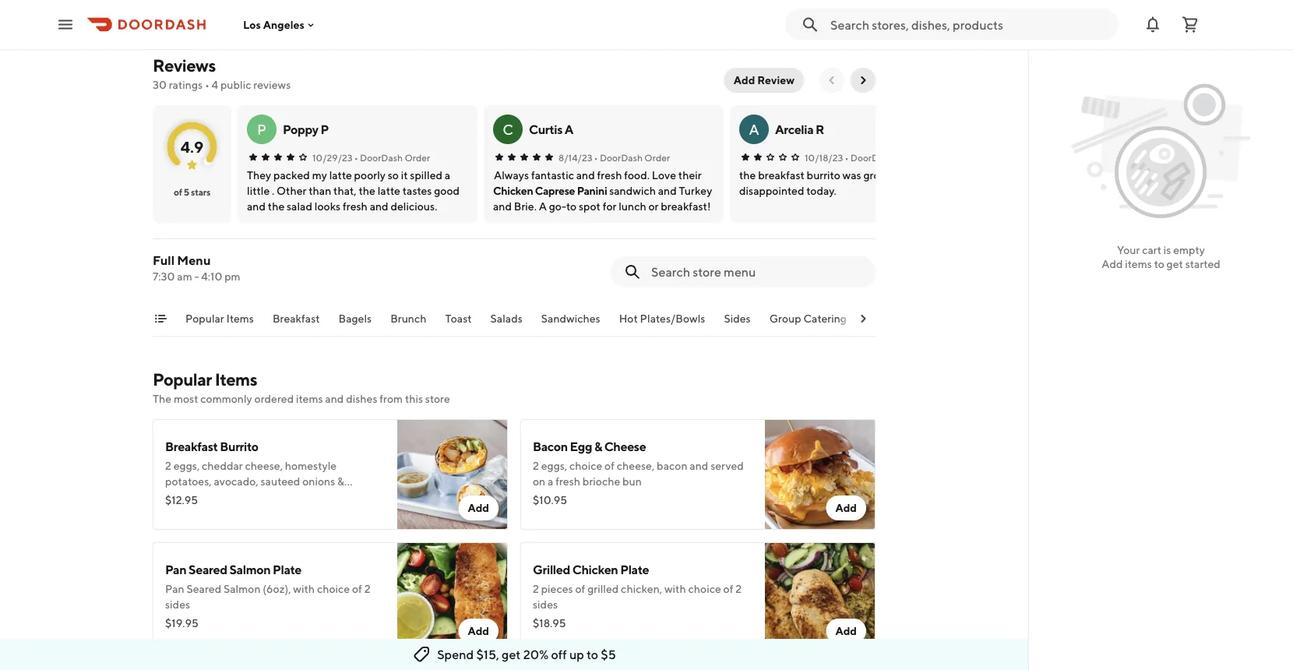 Task type: describe. For each thing, give the bounding box(es) containing it.
coffee & tea button
[[866, 311, 929, 336]]

toast
[[445, 312, 472, 325]]

store
[[425, 392, 450, 405]]

started
[[1186, 258, 1221, 270]]

los angeles
[[243, 18, 305, 31]]

peppers,
[[165, 491, 208, 504]]

from
[[380, 392, 403, 405]]

group catering button
[[770, 311, 847, 336]]

pan seared salmon plate image
[[398, 542, 508, 653]]

poppy
[[283, 122, 319, 137]]

los
[[243, 18, 261, 31]]

1 vertical spatial salmon
[[224, 583, 261, 595]]

$18.95
[[533, 617, 566, 630]]

0 horizontal spatial a
[[565, 122, 574, 137]]

4:10
[[201, 270, 222, 283]]

grilled chicken plate 2 pieces of grilled chicken, with choice of 2 sides $18.95
[[533, 562, 742, 630]]

bacon egg & cheese 2 eggs, choice of cheese, bacon and served on a fresh brioche bun $10.95
[[533, 439, 744, 507]]

to for up
[[587, 647, 599, 662]]

of 5 stars
[[174, 186, 210, 197]]

add button for breakfast burrito
[[459, 496, 499, 521]]

notification bell image
[[1144, 15, 1163, 34]]

with for pan seared salmon plate
[[293, 583, 315, 595]]

review inside button
[[758, 74, 795, 87]]

reviews 30 ratings • 4 public reviews
[[153, 55, 291, 91]]

onions
[[303, 475, 335, 488]]

& inside button
[[902, 312, 909, 325]]

empty
[[1174, 244, 1206, 256]]

ratings
[[169, 78, 203, 91]]

8/14/23
[[559, 152, 593, 163]]

coffee
[[866, 312, 900, 325]]

salads
[[491, 312, 523, 325]]

pieces
[[541, 583, 573, 595]]

$15,
[[477, 647, 500, 662]]

0 horizontal spatial p
[[257, 121, 267, 138]]

tea
[[911, 312, 929, 325]]

doordash for c
[[600, 152, 643, 163]]

group
[[770, 312, 802, 325]]

breakfast for breakfast burrito 2 eggs, cheddar cheese, homestyle potatoes, avocado, sauteed onions & peppers, fresh spicy salsa
[[165, 439, 218, 454]]

4.9
[[181, 138, 204, 156]]

4
[[212, 78, 218, 91]]

eggs, inside bacon egg & cheese 2 eggs, choice of cheese, bacon and served on a fresh brioche bun $10.95
[[541, 459, 568, 472]]

c
[[503, 121, 514, 138]]

los angeles button
[[243, 18, 317, 31]]

choice for plate
[[317, 583, 350, 595]]

add review
[[734, 74, 795, 87]]

order for p
[[405, 152, 430, 163]]

choice for 2
[[689, 583, 722, 595]]

egg
[[570, 439, 592, 454]]

10/18/23
[[805, 152, 844, 163]]

items for popular items the most commonly ordered items and dishes from this store
[[215, 369, 257, 390]]

homestyle
[[285, 459, 337, 472]]

doordash for a
[[851, 152, 894, 163]]

pan seared salmon plate pan seared salmon (6oz), with choice of 2 sides $19.95
[[165, 562, 371, 630]]

next image
[[857, 74, 870, 87]]

poppy p
[[283, 122, 329, 137]]

chicken inside button
[[493, 184, 533, 197]]

2 inside breakfast burrito 2 eggs, cheddar cheese, homestyle potatoes, avocado, sauteed onions & peppers, fresh spicy salsa
[[165, 459, 171, 472]]

plates/bowls
[[640, 312, 706, 325]]

of inside the pan seared salmon plate pan seared salmon (6oz), with choice of 2 sides $19.95
[[352, 583, 362, 595]]

• doordash order for p
[[354, 152, 430, 163]]

bagels button
[[339, 311, 372, 336]]

(6oz),
[[263, 583, 291, 595]]

toast button
[[445, 311, 472, 336]]

• doordash review
[[845, 152, 927, 163]]

plate inside the grilled chicken plate 2 pieces of grilled chicken, with choice of 2 sides $18.95
[[621, 562, 649, 577]]

dishes
[[346, 392, 378, 405]]

bagels
[[339, 312, 372, 325]]

burrito
[[220, 439, 259, 454]]

$5
[[601, 647, 616, 662]]

add button for pan seared salmon plate
[[459, 619, 499, 644]]

order for c
[[645, 152, 670, 163]]

menu
[[177, 253, 211, 268]]

• inside reviews 30 ratings • 4 public reviews
[[205, 78, 210, 91]]

• for a
[[845, 152, 849, 163]]

fresh inside bacon egg & cheese 2 eggs, choice of cheese, bacon and served on a fresh brioche bun $10.95
[[556, 475, 581, 488]]

1 pan from the top
[[165, 562, 187, 577]]

spend $15, get 20% off up to $5
[[437, 647, 616, 662]]

2 inside bacon egg & cheese 2 eggs, choice of cheese, bacon and served on a fresh brioche bun $10.95
[[533, 459, 539, 472]]

5
[[184, 186, 189, 197]]

full
[[153, 253, 175, 268]]

cheese, inside bacon egg & cheese 2 eggs, choice of cheese, bacon and served on a fresh brioche bun $10.95
[[617, 459, 655, 472]]

am
[[177, 270, 192, 283]]

with for grilled chicken plate
[[665, 583, 686, 595]]

sides button
[[724, 311, 751, 336]]

Item Search search field
[[652, 263, 864, 281]]

chicken avocado salad image
[[398, 666, 508, 670]]

popular items button
[[186, 311, 254, 336]]

commonly
[[201, 392, 252, 405]]

• for c
[[594, 152, 598, 163]]

breakfast burrito image
[[398, 419, 508, 530]]

0 vertical spatial seared
[[189, 562, 227, 577]]

add review button
[[725, 68, 804, 93]]

brunch button
[[391, 311, 427, 336]]

grilled
[[533, 562, 571, 577]]

2 inside the pan seared salmon plate pan seared salmon (6oz), with choice of 2 sides $19.95
[[364, 583, 371, 595]]

public
[[221, 78, 251, 91]]

sides for grilled
[[533, 598, 558, 611]]

curtis
[[529, 122, 563, 137]]

angeles
[[263, 18, 305, 31]]

add inside button
[[734, 74, 756, 87]]

popular items the most commonly ordered items and dishes from this store
[[153, 369, 450, 405]]

1 vertical spatial seared
[[187, 583, 221, 595]]

$12.95
[[165, 494, 198, 507]]

previous image
[[826, 74, 839, 87]]

show menu categories image
[[154, 313, 167, 325]]

sandwiches button
[[542, 311, 601, 336]]

0 vertical spatial salmon
[[229, 562, 271, 577]]

2 pan from the top
[[165, 583, 184, 595]]

0 items, open order cart image
[[1182, 15, 1200, 34]]

-
[[194, 270, 199, 283]]

off
[[551, 647, 567, 662]]

1 vertical spatial review
[[896, 152, 927, 163]]

hot plates/bowls
[[619, 312, 706, 325]]



Task type: vqa. For each thing, say whether or not it's contained in the screenshot.
0 items, open Order Cart icon
yes



Task type: locate. For each thing, give the bounding box(es) containing it.
up
[[570, 647, 584, 662]]

choice inside bacon egg & cheese 2 eggs, choice of cheese, bacon and served on a fresh brioche bun $10.95
[[570, 459, 603, 472]]

add inside your cart is empty add items to get started
[[1102, 258, 1124, 270]]

eggs, up a
[[541, 459, 568, 472]]

$19.95 inside the pan seared salmon plate pan seared salmon (6oz), with choice of 2 sides $19.95
[[165, 617, 199, 630]]

1 horizontal spatial eggs,
[[541, 459, 568, 472]]

3 doordash from the left
[[851, 152, 894, 163]]

1 vertical spatial items
[[296, 392, 323, 405]]

1 vertical spatial items
[[215, 369, 257, 390]]

most
[[174, 392, 198, 405]]

and right "bacon" on the bottom right of the page
[[690, 459, 709, 472]]

0 horizontal spatial with
[[293, 583, 315, 595]]

0 horizontal spatial plate
[[273, 562, 302, 577]]

a
[[749, 121, 760, 138], [565, 122, 574, 137]]

1 horizontal spatial and
[[690, 459, 709, 472]]

of inside bacon egg & cheese 2 eggs, choice of cheese, bacon and served on a fresh brioche bun $10.95
[[605, 459, 615, 472]]

0 horizontal spatial eggs,
[[174, 459, 200, 472]]

breakfast left bagels
[[273, 312, 320, 325]]

& inside breakfast burrito 2 eggs, cheddar cheese, homestyle potatoes, avocado, sauteed onions & peppers, fresh spicy salsa
[[338, 475, 345, 488]]

0 horizontal spatial • doordash order
[[354, 152, 430, 163]]

potatoes,
[[165, 475, 212, 488]]

$19.95 button
[[276, 0, 399, 38]]

salsa
[[265, 491, 289, 504]]

0 vertical spatial review
[[758, 74, 795, 87]]

open menu image
[[56, 15, 75, 34]]

0 horizontal spatial &
[[338, 475, 345, 488]]

bacon egg & cheese image
[[765, 419, 876, 530]]

• doordash order up panini
[[594, 152, 670, 163]]

1 vertical spatial to
[[587, 647, 599, 662]]

a right curtis at the left
[[565, 122, 574, 137]]

add for grilled chicken plate
[[836, 625, 857, 638]]

choice inside the pan seared salmon plate pan seared salmon (6oz), with choice of 2 sides $19.95
[[317, 583, 350, 595]]

pm
[[225, 270, 241, 283]]

fresh
[[556, 475, 581, 488], [210, 491, 235, 504]]

& right egg
[[595, 439, 602, 454]]

p left poppy
[[257, 121, 267, 138]]

1 horizontal spatial items
[[1126, 258, 1153, 270]]

with right chicken,
[[665, 583, 686, 595]]

0 horizontal spatial sides
[[165, 598, 190, 611]]

2 order from the left
[[645, 152, 670, 163]]

order
[[405, 152, 430, 163], [645, 152, 670, 163]]

chicken caprese panini
[[493, 184, 607, 197]]

$19.95 inside button
[[279, 14, 312, 27]]

fresh right a
[[556, 475, 581, 488]]

popular inside the popular items the most commonly ordered items and dishes from this store
[[153, 369, 212, 390]]

doordash right 10/18/23
[[851, 152, 894, 163]]

1 eggs, from the left
[[174, 459, 200, 472]]

& right onions
[[338, 475, 345, 488]]

salads button
[[491, 311, 523, 336]]

with right (6oz),
[[293, 583, 315, 595]]

0 horizontal spatial and
[[325, 392, 344, 405]]

1 vertical spatial &
[[595, 439, 602, 454]]

popular inside button
[[186, 312, 224, 325]]

0 horizontal spatial chicken
[[493, 184, 533, 197]]

0 horizontal spatial fresh
[[210, 491, 235, 504]]

1 horizontal spatial sides
[[533, 598, 558, 611]]

$10.95
[[533, 494, 568, 507]]

1 horizontal spatial plate
[[621, 562, 649, 577]]

doordash
[[360, 152, 403, 163], [600, 152, 643, 163], [851, 152, 894, 163]]

0 horizontal spatial cheese,
[[245, 459, 283, 472]]

items down the your
[[1126, 258, 1153, 270]]

breakfast up the potatoes,
[[165, 439, 218, 454]]

items inside your cart is empty add items to get started
[[1126, 258, 1153, 270]]

scroll menu navigation right image
[[857, 313, 870, 325]]

1 horizontal spatial &
[[595, 439, 602, 454]]

1 horizontal spatial with
[[665, 583, 686, 595]]

breakfast inside breakfast burrito 2 eggs, cheddar cheese, homestyle potatoes, avocado, sauteed onions & peppers, fresh spicy salsa
[[165, 439, 218, 454]]

2 horizontal spatial &
[[902, 312, 909, 325]]

to right the up
[[587, 647, 599, 662]]

fresh down avocado,
[[210, 491, 235, 504]]

30
[[153, 78, 167, 91]]

1 vertical spatial breakfast
[[165, 439, 218, 454]]

1 horizontal spatial fresh
[[556, 475, 581, 488]]

plate up chicken,
[[621, 562, 649, 577]]

full menu 7:30 am - 4:10 pm
[[153, 253, 241, 283]]

sides
[[165, 598, 190, 611], [533, 598, 558, 611]]

sides for pan
[[165, 598, 190, 611]]

0 vertical spatial $19.95
[[279, 14, 312, 27]]

0 vertical spatial fresh
[[556, 475, 581, 488]]

2 with from the left
[[665, 583, 686, 595]]

• right 10/18/23
[[845, 152, 849, 163]]

reviews
[[153, 55, 216, 76]]

1 plate from the left
[[273, 562, 302, 577]]

chicken
[[493, 184, 533, 197], [573, 562, 618, 577]]

get down is
[[1167, 258, 1184, 270]]

a
[[548, 475, 554, 488]]

chicken left caprese
[[493, 184, 533, 197]]

a left arcelia
[[749, 121, 760, 138]]

0 horizontal spatial review
[[758, 74, 795, 87]]

cheese,
[[245, 459, 283, 472], [617, 459, 655, 472]]

bun
[[623, 475, 642, 488]]

get inside your cart is empty add items to get started
[[1167, 258, 1184, 270]]

1 sides from the left
[[165, 598, 190, 611]]

r
[[816, 122, 825, 137]]

add button
[[459, 496, 499, 521], [827, 496, 867, 521], [459, 619, 499, 644], [827, 619, 867, 644]]

0 horizontal spatial choice
[[317, 583, 350, 595]]

review
[[758, 74, 795, 87], [896, 152, 927, 163]]

0 vertical spatial chicken
[[493, 184, 533, 197]]

1 horizontal spatial chicken
[[573, 562, 618, 577]]

7:30
[[153, 270, 175, 283]]

• for p
[[354, 152, 358, 163]]

items right ordered
[[296, 392, 323, 405]]

0 horizontal spatial get
[[502, 647, 521, 662]]

choice right (6oz),
[[317, 583, 350, 595]]

1 horizontal spatial choice
[[570, 459, 603, 472]]

panini
[[577, 184, 607, 197]]

• doordash order right 10/29/23
[[354, 152, 430, 163]]

0 horizontal spatial to
[[587, 647, 599, 662]]

• left 4
[[205, 78, 210, 91]]

of
[[174, 186, 182, 197], [605, 459, 615, 472], [352, 583, 362, 595], [576, 583, 586, 595], [724, 583, 734, 595]]

2 sides from the left
[[533, 598, 558, 611]]

to for items
[[1155, 258, 1165, 270]]

cart
[[1143, 244, 1162, 256]]

stars
[[191, 186, 210, 197]]

add button for bacon egg & cheese
[[827, 496, 867, 521]]

add button for grilled chicken plate
[[827, 619, 867, 644]]

popular up most
[[153, 369, 212, 390]]

chicken up the grilled at the bottom left of the page
[[573, 562, 618, 577]]

chicken,
[[621, 583, 663, 595]]

items inside button
[[226, 312, 254, 325]]

items inside the popular items the most commonly ordered items and dishes from this store
[[215, 369, 257, 390]]

served
[[711, 459, 744, 472]]

2 horizontal spatial doordash
[[851, 152, 894, 163]]

and inside bacon egg & cheese 2 eggs, choice of cheese, bacon and served on a fresh brioche bun $10.95
[[690, 459, 709, 472]]

cheese, inside breakfast burrito 2 eggs, cheddar cheese, homestyle potatoes, avocado, sauteed onions & peppers, fresh spicy salsa
[[245, 459, 283, 472]]

2
[[165, 459, 171, 472], [533, 459, 539, 472], [364, 583, 371, 595], [533, 583, 539, 595], [736, 583, 742, 595]]

hot plates/bowls button
[[619, 311, 706, 336]]

cheese, up the sauteed
[[245, 459, 283, 472]]

with inside the pan seared salmon plate pan seared salmon (6oz), with choice of 2 sides $19.95
[[293, 583, 315, 595]]

bacon
[[533, 439, 568, 454]]

ordered
[[255, 392, 294, 405]]

items inside the popular items the most commonly ordered items and dishes from this store
[[296, 392, 323, 405]]

2 • doordash order from the left
[[594, 152, 670, 163]]

seared left (6oz),
[[187, 583, 221, 595]]

the
[[153, 392, 172, 405]]

salmon
[[229, 562, 271, 577], [224, 583, 261, 595]]

•
[[205, 78, 210, 91], [354, 152, 358, 163], [594, 152, 598, 163], [845, 152, 849, 163]]

Store search: begin typing to search for stores available on DoorDash text field
[[831, 16, 1110, 33]]

0 horizontal spatial breakfast
[[165, 439, 218, 454]]

1 vertical spatial $19.95
[[165, 617, 199, 630]]

0 vertical spatial pan
[[165, 562, 187, 577]]

catering
[[804, 312, 847, 325]]

add
[[734, 74, 756, 87], [1102, 258, 1124, 270], [468, 502, 489, 514], [836, 502, 857, 514], [468, 625, 489, 638], [836, 625, 857, 638]]

doordash right 10/29/23
[[360, 152, 403, 163]]

2 cheese, from the left
[[617, 459, 655, 472]]

brunch
[[391, 312, 427, 325]]

1 with from the left
[[293, 583, 315, 595]]

avocado,
[[214, 475, 259, 488]]

arcelia
[[776, 122, 814, 137]]

and
[[325, 392, 344, 405], [690, 459, 709, 472]]

and left the dishes
[[325, 392, 344, 405]]

chicken caprese panini button
[[493, 183, 607, 199]]

1 horizontal spatial a
[[749, 121, 760, 138]]

2 vertical spatial &
[[338, 475, 345, 488]]

0 vertical spatial get
[[1167, 258, 1184, 270]]

1 vertical spatial chicken
[[573, 562, 618, 577]]

1 horizontal spatial p
[[321, 122, 329, 137]]

• doordash order
[[354, 152, 430, 163], [594, 152, 670, 163]]

sides inside the grilled chicken plate 2 pieces of grilled chicken, with choice of 2 sides $18.95
[[533, 598, 558, 611]]

1 horizontal spatial get
[[1167, 258, 1184, 270]]

items
[[226, 312, 254, 325], [215, 369, 257, 390]]

plate inside the pan seared salmon plate pan seared salmon (6oz), with choice of 2 sides $19.95
[[273, 562, 302, 577]]

1 horizontal spatial cheese,
[[617, 459, 655, 472]]

doordash for p
[[360, 152, 403, 163]]

$19.95
[[279, 14, 312, 27], [165, 617, 199, 630]]

reviews link
[[153, 55, 216, 76]]

0 vertical spatial and
[[325, 392, 344, 405]]

items
[[1126, 258, 1153, 270], [296, 392, 323, 405]]

0 horizontal spatial items
[[296, 392, 323, 405]]

seared
[[189, 562, 227, 577], [187, 583, 221, 595]]

add for breakfast burrito
[[468, 502, 489, 514]]

this
[[405, 392, 423, 405]]

1 horizontal spatial $19.95
[[279, 14, 312, 27]]

popular items
[[186, 312, 254, 325]]

0 vertical spatial breakfast
[[273, 312, 320, 325]]

salmon left (6oz),
[[224, 583, 261, 595]]

breakfast
[[273, 312, 320, 325], [165, 439, 218, 454]]

popular for popular items the most commonly ordered items and dishes from this store
[[153, 369, 212, 390]]

and inside the popular items the most commonly ordered items and dishes from this store
[[325, 392, 344, 405]]

items down pm
[[226, 312, 254, 325]]

2 doordash from the left
[[600, 152, 643, 163]]

eggs, up the potatoes,
[[174, 459, 200, 472]]

p
[[257, 121, 267, 138], [321, 122, 329, 137]]

group catering
[[770, 312, 847, 325]]

items for popular items
[[226, 312, 254, 325]]

eggs, inside breakfast burrito 2 eggs, cheddar cheese, homestyle potatoes, avocado, sauteed onions & peppers, fresh spicy salsa
[[174, 459, 200, 472]]

grilled chicken plate image
[[765, 542, 876, 653]]

add for pan seared salmon plate
[[468, 625, 489, 638]]

on
[[533, 475, 546, 488]]

with inside the grilled chicken plate 2 pieces of grilled chicken, with choice of 2 sides $18.95
[[665, 583, 686, 595]]

1 horizontal spatial order
[[645, 152, 670, 163]]

fresh inside breakfast burrito 2 eggs, cheddar cheese, homestyle potatoes, avocado, sauteed onions & peppers, fresh spicy salsa
[[210, 491, 235, 504]]

bacon
[[657, 459, 688, 472]]

• right 10/29/23
[[354, 152, 358, 163]]

choice
[[570, 459, 603, 472], [317, 583, 350, 595], [689, 583, 722, 595]]

1 horizontal spatial review
[[896, 152, 927, 163]]

0 vertical spatial to
[[1155, 258, 1165, 270]]

1 vertical spatial fresh
[[210, 491, 235, 504]]

salmon up (6oz),
[[229, 562, 271, 577]]

doordash up panini
[[600, 152, 643, 163]]

1 horizontal spatial doordash
[[600, 152, 643, 163]]

choice right chicken,
[[689, 583, 722, 595]]

0 vertical spatial items
[[226, 312, 254, 325]]

& inside bacon egg & cheese 2 eggs, choice of cheese, bacon and served on a fresh brioche bun $10.95
[[595, 439, 602, 454]]

reviews
[[254, 78, 291, 91]]

0 horizontal spatial doordash
[[360, 152, 403, 163]]

1 cheese, from the left
[[245, 459, 283, 472]]

0 horizontal spatial order
[[405, 152, 430, 163]]

breakfast for breakfast
[[273, 312, 320, 325]]

1 order from the left
[[405, 152, 430, 163]]

brioche
[[583, 475, 621, 488]]

popular down the 4:10
[[186, 312, 224, 325]]

2 horizontal spatial choice
[[689, 583, 722, 595]]

items up commonly
[[215, 369, 257, 390]]

1 doordash from the left
[[360, 152, 403, 163]]

breakfast burrito 2 eggs, cheddar cheese, homestyle potatoes, avocado, sauteed onions & peppers, fresh spicy salsa
[[165, 439, 345, 504]]

2 plate from the left
[[621, 562, 649, 577]]

1 vertical spatial get
[[502, 647, 521, 662]]

0 horizontal spatial $19.95
[[165, 617, 199, 630]]

sides inside the pan seared salmon plate pan seared salmon (6oz), with choice of 2 sides $19.95
[[165, 598, 190, 611]]

to down 'cart'
[[1155, 258, 1165, 270]]

cheese
[[605, 439, 646, 454]]

sides
[[724, 312, 751, 325]]

chicken inside the grilled chicken plate 2 pieces of grilled chicken, with choice of 2 sides $18.95
[[573, 562, 618, 577]]

1 horizontal spatial • doordash order
[[594, 152, 670, 163]]

1 • doordash order from the left
[[354, 152, 430, 163]]

1 vertical spatial popular
[[153, 369, 212, 390]]

0 vertical spatial items
[[1126, 258, 1153, 270]]

sandwiches
[[542, 312, 601, 325]]

• right 8/14/23
[[594, 152, 598, 163]]

add for bacon egg & cheese
[[836, 502, 857, 514]]

1 vertical spatial pan
[[165, 583, 184, 595]]

cheese, up bun
[[617, 459, 655, 472]]

get right $15,
[[502, 647, 521, 662]]

1 horizontal spatial breakfast
[[273, 312, 320, 325]]

• doordash order for c
[[594, 152, 670, 163]]

plate
[[273, 562, 302, 577], [621, 562, 649, 577]]

choice down egg
[[570, 459, 603, 472]]

caprese
[[535, 184, 575, 197]]

grilled
[[588, 583, 619, 595]]

choice inside the grilled chicken plate 2 pieces of grilled chicken, with choice of 2 sides $18.95
[[689, 583, 722, 595]]

& left tea at the top right
[[902, 312, 909, 325]]

with
[[293, 583, 315, 595], [665, 583, 686, 595]]

1 horizontal spatial to
[[1155, 258, 1165, 270]]

to inside your cart is empty add items to get started
[[1155, 258, 1165, 270]]

spend
[[437, 647, 474, 662]]

plate up (6oz),
[[273, 562, 302, 577]]

get
[[1167, 258, 1184, 270], [502, 647, 521, 662]]

1 vertical spatial and
[[690, 459, 709, 472]]

arcelia r
[[776, 122, 825, 137]]

seared down $12.95
[[189, 562, 227, 577]]

2 eggs, from the left
[[541, 459, 568, 472]]

p right poppy
[[321, 122, 329, 137]]

0 vertical spatial popular
[[186, 312, 224, 325]]

0 vertical spatial &
[[902, 312, 909, 325]]

popular for popular items
[[186, 312, 224, 325]]

coffee & tea
[[866, 312, 929, 325]]



